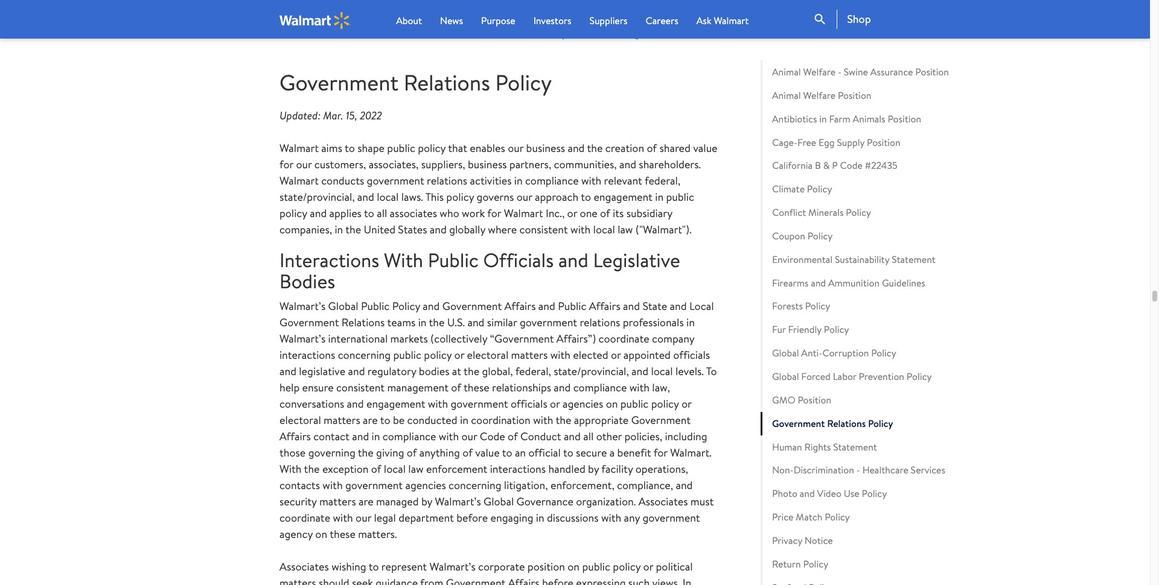 Task type: vqa. For each thing, say whether or not it's contained in the screenshot.
global, at the bottom left of the page
yes



Task type: locate. For each thing, give the bounding box(es) containing it.
to up the handled
[[563, 446, 574, 461]]

policy inside coupon policy 'link'
[[808, 229, 833, 243]]

- left swine
[[838, 65, 842, 79]]

where
[[488, 222, 517, 237]]

notice
[[805, 534, 833, 548]]

with down states
[[384, 247, 423, 273]]

1 horizontal spatial -
[[857, 464, 860, 477]]

bodies
[[280, 268, 335, 295]]

global forced labor prevention policy
[[772, 370, 932, 383]]

- up use
[[857, 464, 860, 477]]

1 horizontal spatial all
[[377, 206, 387, 221]]

relations
[[404, 68, 490, 98], [342, 315, 385, 330], [827, 417, 866, 430]]

non-
[[511, 25, 533, 41]]

these down global,
[[464, 380, 490, 396]]

agencies up appropriate
[[563, 397, 603, 412]]

our up partners,
[[508, 141, 524, 156]]

by up department
[[421, 495, 432, 510]]

suppliers
[[590, 14, 628, 27]]

coordinate
[[599, 332, 650, 347], [280, 511, 330, 526]]

electoral down conversations
[[280, 413, 321, 428]]

2 animal from the top
[[772, 89, 801, 102]]

1 horizontal spatial business
[[526, 141, 565, 156]]

the left u.s. on the left bottom
[[429, 315, 445, 330]]

code right p
[[840, 159, 863, 172]]

1 horizontal spatial consistent
[[520, 222, 568, 237]]

those
[[280, 446, 306, 461]]

state/provincial, inside walmart aims to shape public policy that enables our business and the creation of shared value for our customers, associates, suppliers, business partners, communities, and shareholders. walmart conducts government relations activities in compliance with relevant federal, state/provincial, and local laws. this policy governs our approach to engagement in public policy and applies to all associates who work for walmart inc., or one of its subsidiary companies, in the united states and globally where consistent with local law ("walmart").
[[280, 189, 355, 205]]

including
[[665, 429, 707, 445]]

concerning
[[338, 348, 391, 363], [449, 478, 502, 493]]

require
[[297, 9, 331, 24]]

policy inside fur friendly policy link
[[824, 323, 849, 337]]

1 horizontal spatial that
[[448, 141, 467, 156]]

or
[[323, 25, 333, 41], [567, 206, 577, 221], [454, 348, 464, 363], [611, 348, 621, 363], [550, 397, 560, 412], [682, 397, 692, 412], [643, 560, 654, 575]]

consistent down inc.,
[[520, 222, 568, 237]]

1 vertical spatial engagement
[[367, 397, 425, 412]]

with
[[384, 247, 423, 273], [280, 462, 302, 477]]

news button
[[440, 13, 463, 28]]

1 horizontal spatial associates
[[639, 495, 688, 510]]

ammunition
[[828, 276, 880, 290]]

1 horizontal spatial coordinate
[[599, 332, 650, 347]]

2 vertical spatial on
[[568, 560, 580, 575]]

of up enforcement
[[463, 446, 473, 461]]

all up health
[[355, 9, 365, 24]]

and left non-
[[492, 25, 509, 41]]

1 vertical spatial all
[[377, 206, 387, 221]]

ask
[[697, 14, 712, 27]]

affairs down 'corporate'
[[508, 576, 540, 586]]

1 vertical spatial interactions
[[490, 462, 546, 477]]

that up suppliers,
[[448, 141, 467, 156]]

climate
[[772, 183, 805, 196]]

all up secure
[[583, 429, 594, 445]]

0 vertical spatial federal,
[[645, 173, 681, 188]]

policy down law,
[[651, 397, 679, 412]]

policy inside conflict minerals policy "link"
[[846, 206, 871, 219]]

enforcement
[[426, 462, 488, 477]]

global up gmo position
[[772, 370, 799, 383]]

welfare inside "animal welfare - swine assurance position" link
[[803, 65, 836, 79]]

government inside associates wishing to represent walmart's corporate position on public policy or political matters should seek guidance from government affairs before expressing such views. i
[[446, 576, 506, 586]]

federal,
[[645, 173, 681, 188], [515, 364, 551, 379]]

to
[[345, 141, 355, 156], [581, 189, 591, 205], [364, 206, 374, 221], [380, 413, 390, 428], [502, 446, 512, 461], [563, 446, 574, 461], [369, 560, 379, 575]]

use
[[844, 487, 860, 501]]

animal up the antibiotics
[[772, 89, 801, 102]]

0 vertical spatial that
[[333, 9, 352, 24]]

1 vertical spatial before
[[542, 576, 574, 586]]

0 vertical spatial these
[[464, 380, 490, 396]]

of right the giving
[[407, 446, 417, 461]]

states
[[398, 222, 427, 237]]

policy
[[418, 141, 446, 156], [446, 189, 474, 205], [280, 206, 307, 221], [424, 348, 452, 363], [651, 397, 679, 412], [613, 560, 641, 575]]

state/provincial, down conducts on the top of page
[[280, 189, 355, 205]]

1 horizontal spatial with
[[384, 247, 423, 273]]

0 horizontal spatial on
[[315, 527, 327, 542]]

0 vertical spatial welfare
[[803, 65, 836, 79]]

the
[[587, 141, 603, 156], [346, 222, 361, 237], [429, 315, 445, 330], [464, 364, 480, 379], [556, 413, 572, 428], [358, 446, 374, 461], [304, 462, 320, 477]]

associates inside the interactions with public officials and legislative bodies walmart's global public policy and government affairs and public affairs and state and local government relations teams in the u.s. and similar government relations professionals in walmart's international markets (collectively "government affairs") coordinate company interactions concerning public policy or electoral matters with elected or appointed officials and legislative and regulatory bodies at the global, federal, state/provincial, and local levels. to help ensure consistent management of these relationships and compliance with law, conversations and engagement with government officials or agencies on public policy or electoral matters are to be conducted in coordination with the appropriate government affairs contact and in compliance with our code of conduct and all other policies, including those governing the giving of anything of value to an official to secure a benefit for walmart. with the exception of local law enforcement interactions handled by facility operations, contacts with government agencies concerning litigation, enforcement, compliance, and security matters are managed by walmart's global governance organization. associates must coordinate with our legal department before engaging in discussions with any government agency on these matters.
[[639, 495, 688, 510]]

15,
[[346, 108, 357, 123]]

0 horizontal spatial officials
[[511, 397, 548, 412]]

0 horizontal spatial agencies
[[405, 478, 446, 493]]

public
[[428, 247, 479, 273], [361, 299, 390, 314], [558, 299, 587, 314]]

policy down b
[[807, 183, 832, 196]]

coupon policy link
[[761, 225, 984, 248]]

associates up should
[[280, 560, 329, 575]]

levels.
[[676, 364, 704, 379]]

return policy link
[[761, 553, 984, 576]]

of
[[647, 141, 657, 156], [600, 206, 610, 221], [451, 380, 461, 396], [508, 429, 518, 445], [407, 446, 417, 461], [463, 446, 473, 461], [371, 462, 381, 477]]

and up ingredients
[[621, 9, 638, 24]]

cage-free egg supply position link
[[761, 131, 984, 154]]

creation
[[606, 141, 644, 156]]

0 horizontal spatial for
[[280, 157, 294, 172]]

matters.
[[358, 527, 397, 542]]

1 vertical spatial that
[[448, 141, 467, 156]]

1 vertical spatial with
[[280, 462, 302, 477]]

facility
[[602, 462, 633, 477]]

shop link
[[837, 10, 871, 29]]

antibiotics in farm animals position
[[772, 112, 922, 125]]

1 horizontal spatial officials
[[673, 348, 710, 363]]

law down its
[[618, 222, 633, 237]]

0 vertical spatial statement
[[892, 253, 936, 266]]

policy inside global anti-corruption policy link
[[871, 347, 897, 360]]

public up teams
[[361, 299, 390, 314]]

0 vertical spatial state/provincial,
[[280, 189, 355, 205]]

law inside the interactions with public officials and legislative bodies walmart's global public policy and government affairs and public affairs and state and local government relations teams in the u.s. and similar government relations professionals in walmart's international markets (collectively "government affairs") coordinate company interactions concerning public policy or electoral matters with elected or appointed officials and legislative and regulatory bodies at the global, federal, state/provincial, and local levels. to help ensure consistent management of these relationships and compliance with law, conversations and engagement with government officials or agencies on public policy or electoral matters are to be conducted in coordination with the appropriate government affairs contact and in compliance with our code of conduct and all other policies, including those governing the giving of anything of value to an official to secure a benefit for walmart. with the exception of local law enforcement interactions handled by facility operations, contacts with government agencies concerning litigation, enforcement, compliance, and security matters are managed by walmart's global governance organization. associates must coordinate with our legal department before engaging in discussions with any government agency on these matters.
[[408, 462, 424, 477]]

1 horizontal spatial electoral
[[467, 348, 509, 363]]

engagement inside the interactions with public officials and legislative bodies walmart's global public policy and government affairs and public affairs and state and local government relations teams in the u.s. and similar government relations professionals in walmart's international markets (collectively "government affairs") coordinate company interactions concerning public policy or electoral matters with elected or appointed officials and legislative and regulatory bodies at the global, federal, state/provincial, and local levels. to help ensure consistent management of these relationships and compliance with law, conversations and engagement with government officials or agencies on public policy or electoral matters are to be conducted in coordination with the appropriate government affairs contact and in compliance with our code of conduct and all other policies, including those governing the giving of anything of value to an official to secure a benefit for walmart. with the exception of local law enforcement interactions handled by facility operations, contacts with government agencies concerning litigation, enforcement, compliance, and security matters are managed by walmart's global governance organization. associates must coordinate with our legal department before engaging in discussions with any government agency on these matters.
[[367, 397, 425, 412]]

1 vertical spatial value
[[475, 446, 500, 461]]

position up #22435
[[867, 136, 901, 149]]

price match policy link
[[761, 506, 984, 530]]

make
[[665, 9, 689, 24]]

guidance
[[376, 576, 418, 586]]

1 horizontal spatial statement
[[892, 253, 936, 266]]

global anti-corruption policy link
[[761, 342, 984, 365]]

1 welfare from the top
[[803, 65, 836, 79]]

anti-
[[802, 347, 823, 360]]

the right the "at"
[[464, 364, 480, 379]]

1 vertical spatial compliance
[[574, 380, 627, 396]]

1 horizontal spatial before
[[542, 576, 574, 586]]

privacy notice link
[[761, 530, 984, 553]]

relations down between on the left top of page
[[404, 68, 490, 98]]

1 horizontal spatial relations
[[404, 68, 490, 98]]

1 horizontal spatial these
[[464, 380, 490, 396]]

in down "applies"
[[335, 222, 343, 237]]

statement inside environmental sustainability statement link
[[892, 253, 936, 266]]

officials down relationships in the bottom of the page
[[511, 397, 548, 412]]

1 animal from the top
[[772, 65, 801, 79]]

government up policies,
[[631, 413, 691, 428]]

affairs inside associates wishing to represent walmart's corporate position on public policy or political matters should seek guidance from government affairs before expressing such views. i
[[508, 576, 540, 586]]

0 vertical spatial business
[[526, 141, 565, 156]]

public down globally
[[428, 247, 479, 273]]

welfare for -
[[803, 65, 836, 79]]

1 horizontal spatial state/provincial,
[[554, 364, 629, 379]]

1 vertical spatial animal
[[772, 89, 801, 102]]

prevention
[[859, 370, 905, 383]]

products
[[562, 25, 604, 41]]

concerning down enforcement
[[449, 478, 502, 493]]

1 usda from the left
[[439, 9, 468, 24]]

2 welfare from the top
[[803, 89, 836, 102]]

0 vertical spatial -
[[838, 65, 842, 79]]

walmart right ask at top right
[[714, 14, 749, 27]]

policy down notice at the right bottom of the page
[[803, 558, 829, 571]]

with down communities,
[[582, 173, 602, 188]]

or left one on the right top of page
[[567, 206, 577, 221]]

coordination
[[471, 413, 531, 428]]

relations
[[427, 173, 467, 188], [580, 315, 620, 330]]

enforcement,
[[551, 478, 615, 493]]

welfare up the animal welfare position
[[803, 65, 836, 79]]

1 horizontal spatial government relations policy
[[772, 417, 893, 430]]

to inside associates wishing to represent walmart's corporate position on public policy or political matters should seek guidance from government affairs before expressing such views. i
[[369, 560, 379, 575]]

2 vertical spatial all
[[583, 429, 594, 445]]

1 horizontal spatial law
[[618, 222, 633, 237]]

policy inside the interactions with public officials and legislative bodies walmart's global public policy and government affairs and public affairs and state and local government relations teams in the u.s. and similar government relations professionals in walmart's international markets (collectively "government affairs") coordinate company interactions concerning public policy or electoral matters with elected or appointed officials and legislative and regulatory bodies at the global, federal, state/provincial, and local levels. to help ensure consistent management of these relationships and compliance with law, conversations and engagement with government officials or agencies on public policy or electoral matters are to be conducted in coordination with the appropriate government affairs contact and in compliance with our code of conduct and all other policies, including those governing the giving of anything of value to an official to secure a benefit for walmart. with the exception of local law enforcement interactions handled by facility operations, contacts with government agencies concerning litigation, enforcement, compliance, and security matters are managed by walmart's global governance organization. associates must coordinate with our legal department before engaging in discussions with any government agency on these matters.
[[392, 299, 420, 314]]

position right assurance
[[916, 65, 949, 79]]

0 vertical spatial on
[[606, 397, 618, 412]]

1 horizontal spatial relations
[[580, 315, 620, 330]]

exception
[[322, 462, 369, 477]]

0 vertical spatial compliance
[[525, 173, 579, 188]]

state/provincial, inside the interactions with public officials and legislative bodies walmart's global public policy and government affairs and public affairs and state and local government relations teams in the u.s. and similar government relations professionals in walmart's international markets (collectively "government affairs") coordinate company interactions concerning public policy or electoral matters with elected or appointed officials and legislative and regulatory bodies at the global, federal, state/provincial, and local levels. to help ensure consistent management of these relationships and compliance with law, conversations and engagement with government officials or agencies on public policy or electoral matters are to be conducted in coordination with the appropriate government affairs contact and in compliance with our code of conduct and all other policies, including those governing the giving of anything of value to an official to secure a benefit for walmart. with the exception of local law enforcement interactions handled by facility operations, contacts with government agencies concerning litigation, enforcement, compliance, and security matters are managed by walmart's global governance organization. associates must coordinate with our legal department before engaging in discussions with any government agency on these matters.
[[554, 364, 629, 379]]

0 horizontal spatial that
[[333, 9, 352, 24]]

0 vertical spatial code
[[840, 159, 863, 172]]

policy up global anti-corruption policy
[[824, 323, 849, 337]]

animal welfare position
[[772, 89, 872, 102]]

0 vertical spatial interactions
[[280, 348, 335, 363]]

management
[[387, 380, 449, 396]]

cage-free egg supply position
[[772, 136, 901, 149]]

engagement down the relevant
[[594, 189, 653, 205]]

that up health
[[333, 9, 352, 24]]

rights
[[805, 441, 831, 454]]

this
[[426, 189, 444, 205]]

code inside the interactions with public officials and legislative bodies walmart's global public policy and government affairs and public affairs and state and local government relations teams in the u.s. and similar government relations professionals in walmart's international markets (collectively "government affairs") coordinate company interactions concerning public policy or electoral matters with elected or appointed officials and legislative and regulatory bodies at the global, federal, state/provincial, and local levels. to help ensure consistent management of these relationships and compliance with law, conversations and engagement with government officials or agencies on public policy or electoral matters are to be conducted in coordination with the appropriate government affairs contact and in compliance with our code of conduct and all other policies, including those governing the giving of anything of value to an official to secure a benefit for walmart. with the exception of local law enforcement interactions handled by facility operations, contacts with government agencies concerning litigation, enforcement, compliance, and security matters are managed by walmart's global governance organization. associates must coordinate with our legal department before engaging in discussions with any government agency on these matters.
[[480, 429, 505, 445]]

0 vertical spatial associates
[[639, 495, 688, 510]]

or right elected
[[611, 348, 621, 363]]

0 vertical spatial all
[[355, 9, 365, 24]]

matters
[[511, 348, 548, 363], [324, 413, 360, 428], [319, 495, 356, 510], [280, 576, 316, 586]]

the up conduct
[[556, 413, 572, 428]]

2 vertical spatial relations
[[827, 417, 866, 430]]

official
[[529, 446, 561, 461]]

welfare inside animal welfare position link
[[803, 89, 836, 102]]

welfare for position
[[803, 89, 836, 102]]

california b & p code #22435 link
[[761, 154, 984, 178]]

state
[[643, 299, 667, 314]]

1 vertical spatial are
[[359, 495, 374, 510]]

approach
[[535, 189, 579, 205]]

0 horizontal spatial federal,
[[515, 364, 551, 379]]

policy right use
[[862, 487, 887, 501]]

who
[[440, 206, 459, 221]]

2 fda from the left
[[641, 9, 662, 24]]

0 vertical spatial agencies
[[563, 397, 603, 412]]

all inside walmart aims to shape public policy that enables our business and the creation of shared value for our customers, associates, suppliers, business partners, communities, and shareholders. walmart conducts government relations activities in compliance with relevant federal, state/provincial, and local laws. this policy governs our approach to engagement in public policy and applies to all associates who work for walmart inc., or one of its subsidiary companies, in the united states and globally where consistent with local law ("walmart").
[[377, 206, 387, 221]]

or down require
[[323, 25, 333, 41]]

statement inside human rights statement link
[[833, 441, 877, 454]]

fda inside usda and fda make no nutrition or health distinction between gmo and non-gmo products and ingredients
[[641, 9, 662, 24]]

climate policy
[[772, 183, 832, 196]]

to up one on the right top of page
[[581, 189, 591, 205]]

policy up fur friendly policy in the bottom right of the page
[[805, 300, 831, 313]]

policy
[[495, 68, 552, 98], [807, 183, 832, 196], [846, 206, 871, 219], [808, 229, 833, 243], [392, 299, 420, 314], [805, 300, 831, 313], [824, 323, 849, 337], [871, 347, 897, 360], [907, 370, 932, 383], [868, 417, 893, 430], [862, 487, 887, 501], [825, 511, 850, 524], [803, 558, 829, 571]]

1 vertical spatial business
[[468, 157, 507, 172]]

0 horizontal spatial with
[[280, 462, 302, 477]]

(collectively
[[431, 332, 487, 347]]

ensure
[[302, 380, 334, 396]]

0 vertical spatial by
[[588, 462, 599, 477]]

public inside associates wishing to represent walmart's corporate position on public policy or political matters should seek guidance from government affairs before expressing such views. i
[[582, 560, 611, 575]]

shared
[[660, 141, 691, 156]]

local down its
[[593, 222, 615, 237]]

contacts
[[280, 478, 320, 493]]

inc.,
[[546, 206, 565, 221]]

california b & p code #22435
[[772, 159, 898, 172]]

0 vertical spatial animal
[[772, 65, 801, 79]]

1 horizontal spatial usda
[[590, 9, 619, 24]]

and up markets
[[423, 299, 440, 314]]

policy up who
[[446, 189, 474, 205]]

2 horizontal spatial all
[[583, 429, 594, 445]]

1 horizontal spatial value
[[693, 141, 718, 156]]

1 vertical spatial state/provincial,
[[554, 364, 629, 379]]

1 horizontal spatial on
[[568, 560, 580, 575]]

2 usda from the left
[[590, 9, 619, 24]]

federal, inside the interactions with public officials and legislative bodies walmart's global public policy and government affairs and public affairs and state and local government relations teams in the u.s. and similar government relations professionals in walmart's international markets (collectively "government affairs") coordinate company interactions concerning public policy or electoral matters with elected or appointed officials and legislative and regulatory bodies at the global, federal, state/provincial, and local levels. to help ensure consistent management of these relationships and compliance with law, conversations and engagement with government officials or agencies on public policy or electoral matters are to be conducted in coordination with the appropriate government affairs contact and in compliance with our code of conduct and all other policies, including those governing the giving of anything of value to an official to secure a benefit for walmart. with the exception of local law enforcement interactions handled by facility operations, contacts with government agencies concerning litigation, enforcement, compliance, and security matters are managed by walmart's global governance organization. associates must coordinate with our legal department before engaging in discussions with any government agency on these matters.
[[515, 364, 551, 379]]

government
[[367, 173, 424, 188], [520, 315, 577, 330], [451, 397, 508, 412], [345, 478, 403, 493], [643, 511, 700, 526]]

on up appropriate
[[606, 397, 618, 412]]

walmart's inside associates wishing to represent walmart's corporate position on public policy or political matters should seek guidance from government affairs before expressing such views. i
[[430, 560, 476, 575]]

help
[[280, 380, 300, 396]]

1 vertical spatial -
[[857, 464, 860, 477]]

policy inside global forced labor prevention policy link
[[907, 370, 932, 383]]

business
[[526, 141, 565, 156], [468, 157, 507, 172]]

are left "be"
[[363, 413, 378, 428]]

fur
[[772, 323, 786, 337]]

0 vertical spatial concerning
[[338, 348, 391, 363]]

associates inside associates wishing to represent walmart's corporate position on public policy or political matters should seek guidance from government affairs before expressing such views. i
[[280, 560, 329, 575]]

usda right the
[[590, 9, 619, 24]]

animal for animal welfare position
[[772, 89, 801, 102]]

global up international
[[328, 299, 359, 314]]

relations inside the interactions with public officials and legislative bodies walmart's global public policy and government affairs and public affairs and state and local government relations teams in the u.s. and similar government relations professionals in walmart's international markets (collectively "government affairs") coordinate company interactions concerning public policy or electoral matters with elected or appointed officials and legislative and regulatory bodies at the global, federal, state/provincial, and local levels. to help ensure consistent management of these relationships and compliance with law, conversations and engagement with government officials or agencies on public policy or electoral matters are to be conducted in coordination with the appropriate government affairs contact and in compliance with our code of conduct and all other policies, including those governing the giving of anything of value to an official to secure a benefit for walmart. with the exception of local law enforcement interactions handled by facility operations, contacts with government agencies concerning litigation, enforcement, compliance, and security matters are managed by walmart's global governance organization. associates must coordinate with our legal department before engaging in discussions with any government agency on these matters.
[[342, 315, 385, 330]]

our left customers,
[[296, 157, 312, 172]]

0 horizontal spatial relations
[[342, 315, 385, 330]]

0 vertical spatial law
[[618, 222, 633, 237]]

0 horizontal spatial gmo
[[463, 25, 489, 41]]

that
[[333, 9, 352, 24], [448, 141, 467, 156]]

activities
[[470, 173, 512, 188]]

consistent inside the interactions with public officials and legislative bodies walmart's global public policy and government affairs and public affairs and state and local government relations teams in the u.s. and similar government relations professionals in walmart's international markets (collectively "government affairs") coordinate company interactions concerning public policy or electoral matters with elected or appointed officials and legislative and regulatory bodies at the global, federal, state/provincial, and local levels. to help ensure consistent management of these relationships and compliance with law, conversations and engagement with government officials or agencies on public policy or electoral matters are to be conducted in coordination with the appropriate government affairs contact and in compliance with our code of conduct and all other policies, including those governing the giving of anything of value to an official to secure a benefit for walmart. with the exception of local law enforcement interactions handled by facility operations, contacts with government agencies concerning litigation, enforcement, compliance, and security matters are managed by walmart's global governance organization. associates must coordinate with our legal department before engaging in discussions with any government agency on these matters.
[[336, 380, 385, 396]]

0 horizontal spatial relations
[[427, 173, 467, 188]]

animal for animal welfare - swine assurance position
[[772, 65, 801, 79]]

law down 'anything'
[[408, 462, 424, 477]]

1 horizontal spatial gmo
[[533, 25, 559, 41]]

electoral
[[467, 348, 509, 363], [280, 413, 321, 428]]

value inside walmart aims to shape public policy that enables our business and the creation of shared value for our customers, associates, suppliers, business partners, communities, and shareholders. walmart conducts government relations activities in compliance with relevant federal, state/provincial, and local laws. this policy governs our approach to engagement in public policy and applies to all associates who work for walmart inc., or one of its subsidiary companies, in the united states and globally where consistent with local law ("walmart").
[[693, 141, 718, 156]]

of down the "at"
[[451, 380, 461, 396]]

return
[[772, 558, 801, 571]]

1 vertical spatial statement
[[833, 441, 877, 454]]

government inside walmart aims to shape public policy that enables our business and the creation of shared value for our customers, associates, suppliers, business partners, communities, and shareholders. walmart conducts government relations activities in compliance with relevant federal, state/provincial, and local laws. this policy governs our approach to engagement in public policy and applies to all associates who work for walmart inc., or one of its subsidiary companies, in the united states and globally where consistent with local law ("walmart").
[[367, 173, 424, 188]]

2 vertical spatial for
[[654, 446, 668, 461]]

walmart
[[714, 14, 749, 27], [280, 141, 319, 156], [280, 173, 319, 188], [504, 206, 543, 221]]

walmart up where
[[504, 206, 543, 221]]

officials
[[483, 247, 554, 273]]

compliance up approach
[[525, 173, 579, 188]]

position down swine
[[838, 89, 872, 102]]

these up wishing
[[330, 527, 356, 542]]

swine
[[844, 65, 868, 79]]

0 horizontal spatial law
[[408, 462, 424, 477]]

1 vertical spatial electoral
[[280, 413, 321, 428]]

0 vertical spatial electoral
[[467, 348, 509, 363]]

0 vertical spatial engagement
[[594, 189, 653, 205]]

compliance inside walmart aims to shape public policy that enables our business and the creation of shared value for our customers, associates, suppliers, business partners, communities, and shareholders. walmart conducts government relations activities in compliance with relevant federal, state/provincial, and local laws. this policy governs our approach to engagement in public policy and applies to all associates who work for walmart inc., or one of its subsidiary companies, in the united states and globally where consistent with local law ("walmart").
[[525, 173, 579, 188]]

the up communities,
[[587, 141, 603, 156]]

0 horizontal spatial government relations policy
[[280, 68, 552, 98]]

non-discrimination - healthcare services link
[[761, 459, 984, 483]]

0 horizontal spatial fda
[[490, 9, 511, 24]]

1 vertical spatial relations
[[342, 315, 385, 330]]

0 horizontal spatial associates
[[280, 560, 329, 575]]

we
[[280, 9, 295, 24]]

policy down non-
[[495, 68, 552, 98]]

government relations policy down distinction
[[280, 68, 552, 98]]

2 horizontal spatial for
[[654, 446, 668, 461]]

1 horizontal spatial agencies
[[563, 397, 603, 412]]

government down 'corporate'
[[446, 576, 506, 586]]

handled
[[549, 462, 586, 477]]

public up policies,
[[621, 397, 649, 412]]

0 horizontal spatial state/provincial,
[[280, 189, 355, 205]]

1 fda from the left
[[490, 9, 511, 24]]

relations up affairs")
[[580, 315, 620, 330]]

0 horizontal spatial before
[[457, 511, 488, 526]]

1 vertical spatial coordinate
[[280, 511, 330, 526]]

its
[[613, 206, 624, 221]]

engagement inside walmart aims to shape public policy that enables our business and the creation of shared value for our customers, associates, suppliers, business partners, communities, and shareholders. walmart conducts government relations activities in compliance with relevant federal, state/provincial, and local laws. this policy governs our approach to engagement in public policy and applies to all associates who work for walmart inc., or one of its subsidiary companies, in the united states and globally where consistent with local law ("walmart").
[[594, 189, 653, 205]]

policy inside price match policy link
[[825, 511, 850, 524]]

1 vertical spatial officials
[[511, 397, 548, 412]]

0 horizontal spatial consistent
[[336, 380, 385, 396]]

to up seek
[[369, 560, 379, 575]]

or inside associates wishing to represent walmart's corporate position on public policy or political matters should seek guidance from government affairs before expressing such views. i
[[643, 560, 654, 575]]

2022
[[360, 108, 382, 123]]



Task type: describe. For each thing, give the bounding box(es) containing it.
company
[[652, 332, 695, 347]]

global forced labor prevention policy link
[[761, 365, 984, 389]]

policy inside the photo and video use policy link
[[862, 487, 887, 501]]

statement for human rights statement
[[833, 441, 877, 454]]

and up help
[[280, 364, 296, 379]]

0 horizontal spatial these
[[330, 527, 356, 542]]

litigation,
[[504, 478, 548, 493]]

and up secure
[[564, 429, 581, 445]]

for inside the interactions with public officials and legislative bodies walmart's global public policy and government affairs and public affairs and state and local government relations teams in the u.s. and similar government relations professionals in walmart's international markets (collectively "government affairs") coordinate company interactions concerning public policy or electoral matters with elected or appointed officials and legislative and regulatory bodies at the global, federal, state/provincial, and local levels. to help ensure consistent management of these relationships and compliance with law, conversations and engagement with government officials or agencies on public policy or electoral matters are to be conducted in coordination with the appropriate government affairs contact and in compliance with our code of conduct and all other policies, including those governing the giving of anything of value to an official to secure a benefit for walmart. with the exception of local law enforcement interactions handled by facility operations, contacts with government agencies concerning litigation, enforcement, compliance, and security matters are managed by walmart's global governance organization. associates must coordinate with our legal department before engaging in discussions with any government agency on these matters.
[[654, 446, 668, 461]]

environmental sustainability statement link
[[761, 248, 984, 271]]

conversations
[[280, 397, 344, 412]]

position right animals
[[888, 112, 922, 125]]

local down the giving
[[384, 462, 406, 477]]

governs
[[477, 189, 514, 205]]

healthcare
[[863, 464, 909, 477]]

government up mar.
[[280, 68, 399, 98]]

gmo position
[[772, 394, 832, 407]]

to left an
[[502, 446, 512, 461]]

local left laws.
[[377, 189, 399, 205]]

forests
[[772, 300, 803, 313]]

matters down "government
[[511, 348, 548, 363]]

0 horizontal spatial public
[[361, 299, 390, 314]]

that inside walmart aims to shape public policy that enables our business and the creation of shared value for our customers, associates, suppliers, business partners, communities, and shareholders. walmart conducts government relations activities in compliance with relevant federal, state/provincial, and local laws. this policy governs our approach to engagement in public policy and applies to all associates who work for walmart inc., or one of its subsidiary companies, in the united states and globally where consistent with local law ("walmart").
[[448, 141, 467, 156]]

customers,
[[314, 157, 366, 172]]

international
[[328, 332, 388, 347]]

and right news
[[470, 9, 487, 24]]

non-discrimination - healthcare services
[[772, 464, 946, 477]]

nutrition
[[280, 25, 321, 41]]

0 horizontal spatial all
[[355, 9, 365, 24]]

must
[[691, 495, 714, 510]]

global up the engaging
[[484, 495, 514, 510]]

1 horizontal spatial public
[[428, 247, 479, 273]]

- for discrimination
[[857, 464, 860, 477]]

managed
[[376, 495, 419, 510]]

and down creation
[[620, 157, 637, 172]]

2 horizontal spatial on
[[606, 397, 618, 412]]

public down markets
[[393, 348, 421, 363]]

and right contact
[[352, 429, 369, 445]]

and right products
[[606, 25, 623, 41]]

environmental sustainability statement
[[772, 253, 936, 266]]

law,
[[652, 380, 670, 396]]

1 vertical spatial on
[[315, 527, 327, 542]]

government down bodies
[[280, 315, 339, 330]]

corporate
[[478, 560, 525, 575]]

and up companies, on the left top of page
[[310, 206, 327, 221]]

with up "conducted"
[[428, 397, 448, 412]]

relations inside the interactions with public officials and legislative bodies walmart's global public policy and government affairs and public affairs and state and local government relations teams in the u.s. and similar government relations professionals in walmart's international markets (collectively "government affairs") coordinate company interactions concerning public policy or electoral matters with elected or appointed officials and legislative and regulatory bodies at the global, federal, state/provincial, and local levels. to help ensure consistent management of these relationships and compliance with law, conversations and engagement with government officials or agencies on public policy or electoral matters are to be conducted in coordination with the appropriate government affairs contact and in compliance with our code of conduct and all other policies, including those governing the giving of anything of value to an official to secure a benefit for walmart. with the exception of local law enforcement interactions handled by facility operations, contacts with government agencies concerning litigation, enforcement, compliance, and security matters are managed by walmart's global governance organization. associates must coordinate with our legal department before engaging in discussions with any government agency on these matters.
[[580, 315, 620, 330]]

firearms and ammunition guidelines link
[[761, 271, 984, 295]]

in right teams
[[418, 315, 427, 330]]

shop
[[847, 11, 871, 27]]

and down appointed
[[632, 364, 649, 379]]

public up associates,
[[387, 141, 415, 156]]

all inside the interactions with public officials and legislative bodies walmart's global public policy and government affairs and public affairs and state and local government relations teams in the u.s. and similar government relations professionals in walmart's international markets (collectively "government affairs") coordinate company interactions concerning public policy or electoral matters with elected or appointed officials and legislative and regulatory bodies at the global, federal, state/provincial, and local levels. to help ensure consistent management of these relationships and compliance with law, conversations and engagement with government officials or agencies on public policy or electoral matters are to be conducted in coordination with the appropriate government affairs contact and in compliance with our code of conduct and all other policies, including those governing the giving of anything of value to an official to secure a benefit for walmart. with the exception of local law enforcement interactions handled by facility operations, contacts with government agencies concerning litigation, enforcement, compliance, and security matters are managed by walmart's global governance organization. associates must coordinate with our legal department before engaging in discussions with any government agency on these matters.
[[583, 429, 594, 445]]

teams
[[387, 315, 416, 330]]

globally
[[449, 222, 485, 237]]

or inside walmart aims to shape public policy that enables our business and the creation of shared value for our customers, associates, suppliers, business partners, communities, and shareholders. walmart conducts government relations activities in compliance with relevant federal, state/provincial, and local laws. this policy governs our approach to engagement in public policy and applies to all associates who work for walmart inc., or one of its subsidiary companies, in the united states and globally where consistent with local law ("walmart").
[[567, 206, 577, 221]]

1 horizontal spatial concerning
[[449, 478, 502, 493]]

firearms and ammunition guidelines
[[772, 276, 926, 290]]

policy inside forests policy link
[[805, 300, 831, 313]]

of up an
[[508, 429, 518, 445]]

ask walmart link
[[697, 13, 749, 28]]

and up communities,
[[568, 141, 585, 156]]

matters up contact
[[324, 413, 360, 428]]

policy up suppliers,
[[418, 141, 446, 156]]

fur friendly policy
[[772, 323, 849, 337]]

affairs up affairs")
[[589, 299, 621, 314]]

- for welfare
[[838, 65, 842, 79]]

policy inside climate policy link
[[807, 183, 832, 196]]

to up united
[[364, 206, 374, 221]]

price match policy
[[772, 511, 850, 524]]

local up law,
[[651, 364, 673, 379]]

our up enforcement
[[462, 429, 477, 445]]

professionals
[[623, 315, 684, 330]]

position down forced
[[798, 394, 832, 407]]

matters inside associates wishing to represent walmart's corporate position on public policy or political matters should seek guidance from government affairs before expressing such views. i
[[280, 576, 316, 586]]

of left shared
[[647, 141, 657, 156]]

policy inside associates wishing to represent walmart's corporate position on public policy or political matters should seek guidance from government affairs before expressing such views. i
[[613, 560, 641, 575]]

in left farm
[[820, 112, 827, 125]]

of left its
[[600, 206, 610, 221]]

2 horizontal spatial relations
[[827, 417, 866, 430]]

0 vertical spatial for
[[280, 157, 294, 172]]

0 horizontal spatial concerning
[[338, 348, 391, 363]]

global down fur
[[772, 347, 799, 360]]

or up conduct
[[550, 397, 560, 412]]

law inside walmart aims to shape public policy that enables our business and the creation of shared value for our customers, associates, suppliers, business partners, communities, and shareholders. walmart conducts government relations activities in compliance with relevant federal, state/provincial, and local laws. this policy governs our approach to engagement in public policy and applies to all associates who work for walmart inc., or one of its subsidiary companies, in the united states and globally where consistent with local law ("walmart").
[[618, 222, 633, 237]]

government down must
[[643, 511, 700, 526]]

suppliers
[[368, 9, 409, 24]]

of down the giving
[[371, 462, 381, 477]]

with left law,
[[630, 380, 650, 396]]

friendly
[[788, 323, 822, 337]]

in down governance
[[536, 511, 545, 526]]

usda inside usda and fda make no nutrition or health distinction between gmo and non-gmo products and ingredients
[[590, 9, 619, 24]]

wishing
[[332, 560, 366, 575]]

1 vertical spatial government relations policy
[[772, 417, 893, 430]]

in down partners,
[[514, 173, 523, 188]]

seek
[[352, 576, 373, 586]]

operations,
[[636, 462, 688, 477]]

2 vertical spatial compliance
[[383, 429, 436, 445]]

and up contact
[[347, 397, 364, 412]]

compliance,
[[617, 478, 673, 493]]

giving
[[376, 446, 404, 461]]

with down the exception
[[323, 478, 343, 493]]

price
[[772, 511, 794, 524]]

government up u.s. on the left bottom
[[442, 299, 502, 314]]

security
[[280, 495, 317, 510]]

conflict minerals policy link
[[761, 201, 984, 225]]

the up contacts at bottom left
[[304, 462, 320, 477]]

and left state
[[623, 299, 640, 314]]

labor
[[833, 370, 857, 383]]

video
[[817, 487, 842, 501]]

public down shareholders.
[[666, 189, 694, 205]]

walmart's down bodies
[[280, 299, 326, 314]]

and up "government
[[539, 299, 555, 314]]

2 horizontal spatial public
[[558, 299, 587, 314]]

affairs up those
[[280, 429, 311, 445]]

walmart's up legislative
[[280, 332, 326, 347]]

1 horizontal spatial for
[[488, 206, 501, 221]]

1 horizontal spatial by
[[588, 462, 599, 477]]

to
[[706, 364, 717, 379]]

animal welfare - swine assurance position
[[772, 65, 949, 79]]

associates wishing to represent walmart's corporate position on public policy or political matters should seek guidance from government affairs before expressing such views. i
[[280, 560, 709, 586]]

government up managed
[[345, 478, 403, 493]]

0 horizontal spatial by
[[421, 495, 432, 510]]

regulatory
[[368, 364, 416, 379]]

1 vertical spatial agencies
[[405, 478, 446, 493]]

home image
[[279, 12, 351, 29]]

matters down the exception
[[319, 495, 356, 510]]

0 horizontal spatial interactions
[[280, 348, 335, 363]]

match
[[796, 511, 823, 524]]

2 horizontal spatial gmo
[[772, 394, 796, 407]]

walmart left conducts on the top of page
[[280, 173, 319, 188]]

0 vertical spatial relations
[[404, 68, 490, 98]]

governing
[[308, 446, 356, 461]]

our right governs
[[517, 189, 532, 205]]

#22435
[[865, 159, 898, 172]]

agency
[[280, 527, 313, 542]]

markets
[[390, 332, 428, 347]]

federal, inside walmart aims to shape public policy that enables our business and the creation of shared value for our customers, associates, suppliers, business partners, communities, and shareholders. walmart conducts government relations activities in compliance with relevant federal, state/provincial, and local laws. this policy governs our approach to engagement in public policy and applies to all associates who work for walmart inc., or one of its subsidiary companies, in the united states and globally where consistent with local law ("walmart").
[[645, 173, 681, 188]]

contact
[[314, 429, 350, 445]]

before inside the interactions with public officials and legislative bodies walmart's global public policy and government affairs and public affairs and state and local government relations teams in the u.s. and similar government relations professionals in walmart's international markets (collectively "government affairs") coordinate company interactions concerning public policy or electoral matters with elected or appointed officials and legislative and regulatory bodies at the global, federal, state/provincial, and local levels. to help ensure consistent management of these relationships and compliance with law, conversations and engagement with government officials or agencies on public policy or electoral matters are to be conducted in coordination with the appropriate government affairs contact and in compliance with our code of conduct and all other policies, including those governing the giving of anything of value to an official to secure a benefit for walmart. with the exception of local law enforcement interactions handled by facility operations, contacts with government agencies concerning litigation, enforcement, compliance, and security matters are managed by walmart's global governance organization. associates must coordinate with our legal department before engaging in discussions with any government agency on these matters.
[[457, 511, 488, 526]]

and left video
[[800, 487, 815, 501]]

and right relationships in the bottom of the page
[[554, 380, 571, 396]]

about
[[396, 14, 422, 27]]

human rights statement link
[[761, 436, 984, 459]]

firearms
[[772, 276, 809, 290]]

in up subsidiary
[[655, 189, 664, 205]]

in right "conducted"
[[460, 413, 469, 428]]

policy inside return policy link
[[803, 558, 829, 571]]

0 vertical spatial are
[[363, 413, 378, 428]]

department
[[399, 511, 454, 526]]

policy up companies, on the left top of page
[[280, 206, 307, 221]]

any
[[624, 511, 640, 526]]

conflict
[[772, 206, 806, 219]]

with left legal
[[333, 511, 353, 526]]

news
[[440, 14, 463, 27]]

policy inside "government relations policy" link
[[868, 417, 893, 430]]

climate policy link
[[761, 178, 984, 201]]

to right aims
[[345, 141, 355, 156]]

and right firearms at the right of the page
[[811, 276, 826, 290]]

or inside usda and fda make no nutrition or health distinction between gmo and non-gmo products and ingredients
[[323, 25, 333, 41]]

with down affairs")
[[551, 348, 571, 363]]

our left legal
[[356, 511, 371, 526]]

walmart's down enforcement
[[435, 495, 481, 510]]

cage-
[[772, 136, 798, 149]]

1 horizontal spatial code
[[840, 159, 863, 172]]

free
[[798, 136, 817, 149]]

the
[[570, 9, 587, 24]]

before inside associates wishing to represent walmart's corporate position on public policy or political matters should seek guidance from government affairs before expressing such views. i
[[542, 576, 574, 586]]

and up must
[[676, 478, 693, 493]]

government down gmo position
[[772, 417, 825, 430]]

and down one on the right top of page
[[559, 247, 589, 273]]

with up conduct
[[533, 413, 553, 428]]

animal welfare - swine assurance position link
[[761, 60, 984, 84]]

associates,
[[369, 157, 419, 172]]

government up "government
[[520, 315, 577, 330]]

in up the giving
[[372, 429, 380, 445]]

privacy notice
[[772, 534, 833, 548]]

united
[[364, 222, 396, 237]]

organization.
[[576, 495, 636, 510]]

0 vertical spatial officials
[[673, 348, 710, 363]]

1 horizontal spatial interactions
[[490, 462, 546, 477]]

0 horizontal spatial business
[[468, 157, 507, 172]]

mar.
[[323, 108, 343, 123]]

and up "applies"
[[357, 189, 374, 205]]

and down international
[[348, 364, 365, 379]]

legislative
[[593, 247, 680, 273]]

environmental
[[772, 253, 833, 266]]

return policy
[[772, 558, 829, 571]]

value inside the interactions with public officials and legislative bodies walmart's global public policy and government affairs and public affairs and state and local government relations teams in the u.s. and similar government relations professionals in walmart's international markets (collectively "government affairs") coordinate company interactions concerning public policy or electoral matters with elected or appointed officials and legislative and regulatory bodies at the global, federal, state/provincial, and local levels. to help ensure consistent management of these relationships and compliance with law, conversations and engagement with government officials or agencies on public policy or electoral matters are to be conducted in coordination with the appropriate government affairs contact and in compliance with our code of conduct and all other policies, including those governing the giving of anything of value to an official to secure a benefit for walmart. with the exception of local law enforcement interactions handled by facility operations, contacts with government agencies concerning litigation, enforcement, compliance, and security matters are managed by walmart's global governance organization. associates must coordinate with our legal department before engaging in discussions with any government agency on these matters.
[[475, 446, 500, 461]]

0 vertical spatial coordinate
[[599, 332, 650, 347]]

and down who
[[430, 222, 447, 237]]

and right u.s. on the left bottom
[[468, 315, 485, 330]]

walmart aims to shape public policy that enables our business and the creation of shared value for our customers, associates, suppliers, business partners, communities, and shareholders. walmart conducts government relations activities in compliance with relevant federal, state/provincial, and local laws. this policy governs our approach to engagement in public policy and applies to all associates who work for walmart inc., or one of its subsidiary companies, in the united states and globally where consistent with local law ("walmart").
[[280, 141, 718, 237]]

investors
[[534, 14, 572, 27]]

to left "be"
[[380, 413, 390, 428]]

fur friendly policy link
[[761, 318, 984, 342]]

consistent inside walmart aims to shape public policy that enables our business and the creation of shared value for our customers, associates, suppliers, business partners, communities, and shareholders. walmart conducts government relations activities in compliance with relevant federal, state/provincial, and local laws. this policy governs our approach to engagement in public policy and applies to all associates who work for walmart inc., or one of its subsidiary companies, in the united states and globally where consistent with local law ("walmart").
[[520, 222, 568, 237]]

from
[[420, 576, 444, 586]]

or up including
[[682, 397, 692, 412]]

walmart down updated:
[[280, 141, 319, 156]]

aims
[[321, 141, 342, 156]]

on inside associates wishing to represent walmart's corporate position on public policy or political matters should seek guidance from government affairs before expressing such views. i
[[568, 560, 580, 575]]

government up coordination
[[451, 397, 508, 412]]

policies,
[[625, 429, 663, 445]]

with up 'anything'
[[439, 429, 459, 445]]

the down "applies"
[[346, 222, 361, 237]]

a
[[610, 446, 615, 461]]

0 horizontal spatial electoral
[[280, 413, 321, 428]]

statement for environmental sustainability statement
[[892, 253, 936, 266]]

relations inside walmart aims to shape public policy that enables our business and the creation of shared value for our customers, associates, suppliers, business partners, communities, and shareholders. walmart conducts government relations activities in compliance with relevant federal, state/provincial, and local laws. this policy governs our approach to engagement in public policy and applies to all associates who work for walmart inc., or one of its subsidiary companies, in the united states and globally where consistent with local law ("walmart").
[[427, 173, 467, 188]]

supply
[[837, 136, 865, 149]]



